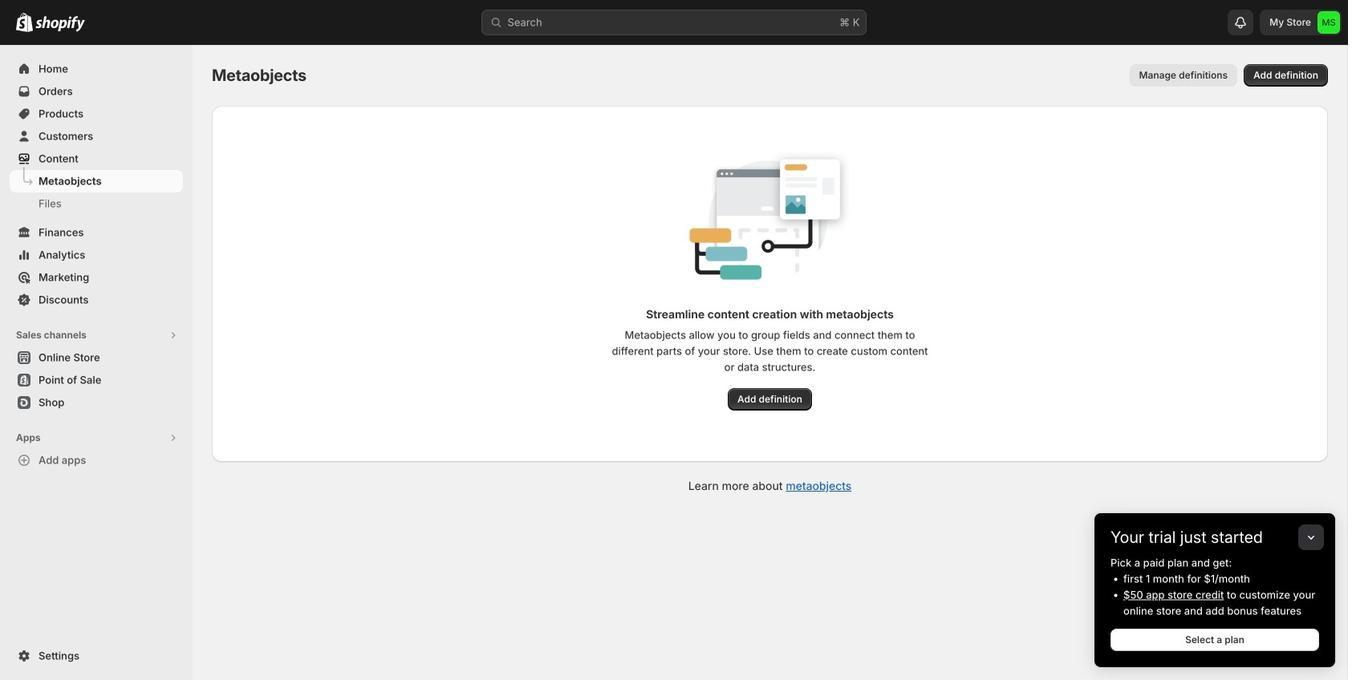 Task type: vqa. For each thing, say whether or not it's contained in the screenshot.
left Store
no



Task type: describe. For each thing, give the bounding box(es) containing it.
shopify image
[[35, 16, 85, 32]]



Task type: locate. For each thing, give the bounding box(es) containing it.
my store image
[[1318, 11, 1341, 34]]

shopify image
[[16, 13, 33, 32]]



